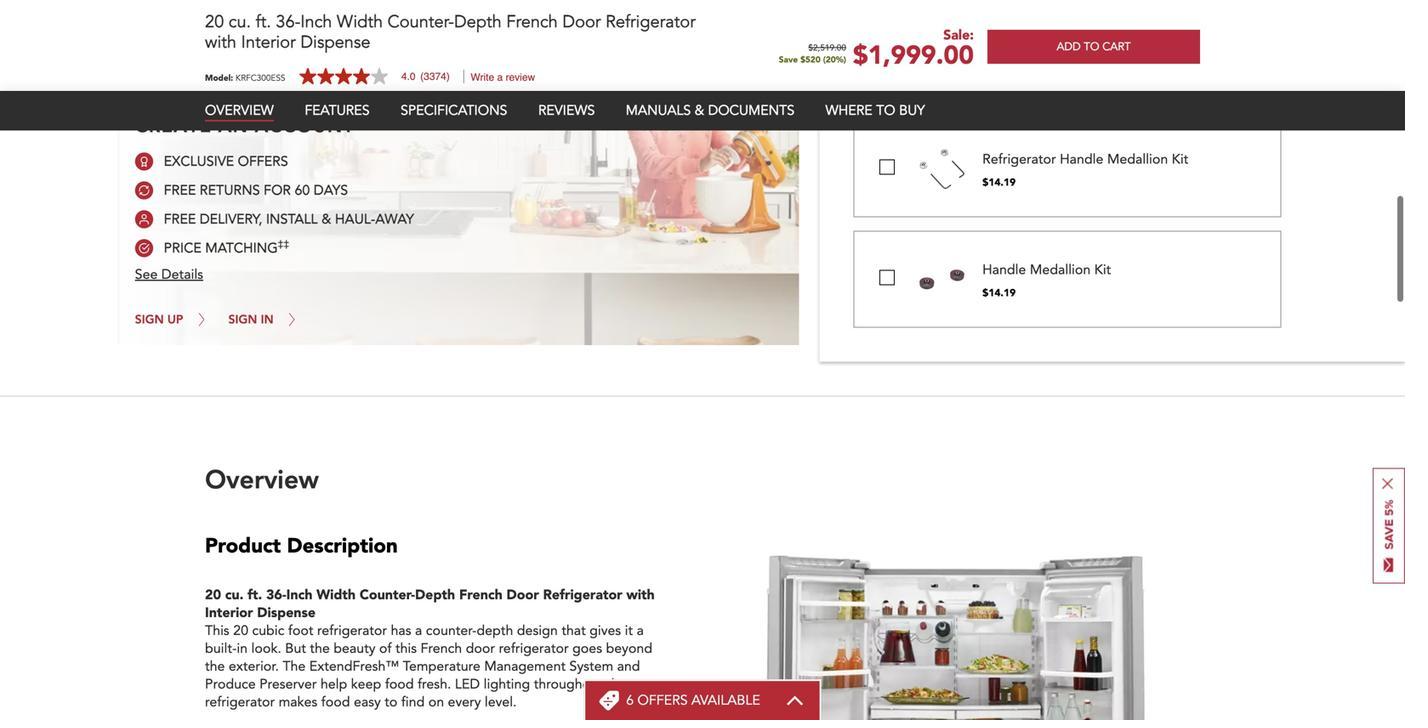 Task type: locate. For each thing, give the bounding box(es) containing it.
refrigerator up lighting
[[499, 640, 569, 659]]

built-
[[205, 640, 237, 659]]

dispense up compare
[[301, 31, 371, 54]]

write
[[471, 71, 494, 83]]

0 vertical spatial to
[[877, 101, 896, 120]]

1 vertical spatial refrigerator
[[983, 150, 1056, 169]]

see
[[135, 265, 158, 284]]

2 sign from the left
[[228, 311, 257, 327]]

& up bought
[[953, 63, 966, 86]]

0 horizontal spatial door
[[507, 586, 539, 605]]

20 cu. ft. 36-inch width counter-depth french door refrigerator with interior dispense
[[205, 10, 696, 54]]

interior inside 20 cu. ft. 36-inch width counter-depth french door refrigerator with interior dispense this 20 cubic foot refrigerator has a counter-depth design that gives it a built-in look. but the beauty of this french door refrigerator goes beyond the exterior. the extendfresh™ temperature management system and produce preserver help keep food fresh. led lighting throughout the refrigerator makes food easy to find on every level.
[[205, 604, 253, 623]]

together
[[1005, 90, 1059, 108]]

1 vertical spatial &
[[695, 101, 705, 120]]

french for 20 cu. ft. 36-inch width counter-depth french door refrigerator with interior dispense
[[507, 10, 558, 34]]

with inside 20 cu. ft. 36-inch width counter-depth french door refrigerator with interior dispense this 20 cubic foot refrigerator has a counter-depth design that gives it a built-in look. but the beauty of this french door refrigerator goes beyond the exterior. the extendfresh™ temperature management system and produce preserver help keep food fresh. led lighting throughout the refrigerator makes food easy to find on every level.
[[627, 586, 655, 605]]

2 vertical spatial refrigerator
[[543, 586, 623, 605]]

extendfresh™
[[310, 658, 399, 677]]

french
[[507, 10, 558, 34], [459, 586, 503, 605], [421, 640, 462, 659]]

sign left up
[[135, 311, 164, 327]]

depth up wish list at the left top
[[454, 10, 502, 34]]

0 vertical spatial handle
[[1060, 150, 1104, 169]]

36- inside 20 cu. ft. 36-inch width counter-depth french door refrigerator with interior dispense this 20 cubic foot refrigerator has a counter-depth design that gives it a built-in look. but the beauty of this french door refrigerator goes beyond the exterior. the extendfresh™ temperature management system and produce preserver help keep food fresh. led lighting throughout the refrigerator makes food easy to find on every level.
[[266, 586, 286, 605]]

0 horizontal spatial kit
[[1095, 261, 1111, 279]]

description
[[287, 533, 398, 561]]

dispense
[[301, 31, 371, 54], [257, 604, 316, 623]]

0 horizontal spatial &
[[321, 210, 331, 229]]

ft. inside 20 cu. ft. 36-inch width counter-depth french door refrigerator with interior dispense
[[256, 10, 271, 34]]

food left easy
[[321, 694, 350, 712]]

1 sign from the left
[[135, 311, 164, 327]]

width
[[337, 10, 383, 34], [317, 586, 356, 605]]

0 horizontal spatial handle
[[983, 261, 1026, 279]]

accessories & attachments items frequently bought together
[[854, 63, 1074, 108]]

inch inside 20 cu. ft. 36-inch width counter-depth french door refrigerator with interior dispense this 20 cubic foot refrigerator has a counter-depth design that gives it a built-in look. but the beauty of this french door refrigerator goes beyond the exterior. the extendfresh™ temperature management system and produce preserver help keep food fresh. led lighting throughout the refrigerator makes food easy to find on every level.
[[286, 586, 313, 605]]

free
[[164, 181, 196, 200], [164, 210, 196, 229]]

0 vertical spatial overview
[[205, 101, 274, 120]]

counter- inside 20 cu. ft. 36-inch width counter-depth french door refrigerator with interior dispense this 20 cubic foot refrigerator has a counter-depth design that gives it a built-in look. but the beauty of this french door refrigerator goes beyond the exterior. the extendfresh™ temperature management system and produce preserver help keep food fresh. led lighting throughout the refrigerator makes food easy to find on every level.
[[360, 586, 415, 605]]

french right this
[[421, 640, 462, 659]]

medallion
[[1108, 150, 1168, 169], [1030, 261, 1091, 279]]

0 vertical spatial cu.
[[229, 10, 251, 34]]

reviews
[[538, 101, 595, 120]]

1 free from the top
[[164, 181, 196, 200]]

0 vertical spatial inch
[[301, 10, 332, 34]]

1 vertical spatial cu.
[[225, 586, 244, 605]]

a right has
[[415, 622, 422, 641]]

1 horizontal spatial door
[[563, 10, 601, 34]]

1 vertical spatial depth
[[415, 586, 455, 605]]

dispense up but
[[257, 604, 316, 623]]

with for 20 cu. ft. 36-inch width counter-depth french door refrigerator with interior dispense
[[205, 31, 237, 54]]

width up compare
[[337, 10, 383, 34]]

0 vertical spatial depth
[[454, 10, 502, 34]]

sign for sign in
[[228, 311, 257, 327]]

0 vertical spatial dispense
[[301, 31, 371, 54]]

36- up krfc300ess
[[276, 10, 301, 34]]

$14.19 right refrigerator handle medallion kit image
[[983, 176, 1016, 190]]

the
[[310, 640, 330, 659], [205, 658, 225, 677], [607, 676, 627, 694]]

 image
[[757, 548, 1155, 721]]

beauty
[[334, 640, 376, 659]]

wish list button
[[429, 49, 512, 80]]

0 vertical spatial &
[[953, 63, 966, 86]]

days
[[314, 181, 348, 200]]

matching
[[205, 239, 278, 258]]

0 vertical spatial counter-
[[388, 10, 454, 34]]

0 vertical spatial kit
[[1172, 150, 1189, 169]]

the down 'beyond'
[[607, 676, 627, 694]]

a
[[497, 71, 503, 83], [415, 622, 422, 641], [637, 622, 644, 641]]

refrigerator inside refrigerator handle medallion kit $14.19
[[983, 150, 1056, 169]]

6 offers available
[[626, 692, 760, 710]]

dispense for 20 cu. ft. 36-inch width counter-depth french door refrigerator with interior dispense
[[301, 31, 371, 54]]

1 vertical spatial kit
[[1095, 261, 1111, 279]]

width for 20 cu. ft. 36-inch width counter-depth french door refrigerator with interior dispense this 20 cubic foot refrigerator has a counter-depth design that gives it a built-in look. but the beauty of this french door refrigerator goes beyond the exterior. the extendfresh™ temperature management system and produce preserver help keep food fresh. led lighting throughout the refrigerator makes food easy to find on every level.
[[317, 586, 356, 605]]

inch
[[301, 10, 332, 34], [286, 586, 313, 605]]

0 horizontal spatial a
[[415, 622, 422, 641]]

$14.19 down the handle medallion kit link
[[983, 287, 1016, 301]]

manuals
[[626, 101, 691, 120]]

20 right this
[[233, 622, 248, 641]]

0 horizontal spatial with
[[205, 31, 237, 54]]

1 vertical spatial handle
[[983, 261, 1026, 279]]

temperature
[[403, 658, 481, 677]]

on
[[429, 694, 444, 712]]

where
[[826, 101, 873, 120]]

overview link
[[205, 101, 274, 122]]

0 vertical spatial medallion
[[1108, 150, 1168, 169]]

door for 20 cu. ft. 36-inch width counter-depth french door refrigerator with interior dispense this 20 cubic foot refrigerator has a counter-depth design that gives it a built-in look. but the beauty of this french door refrigerator goes beyond the exterior. the extendfresh™ temperature management system and produce preserver help keep food fresh. led lighting throughout the refrigerator makes food easy to find on every level.
[[507, 586, 539, 605]]

1 horizontal spatial with
[[627, 586, 655, 605]]

1 vertical spatial with
[[627, 586, 655, 605]]

a right write
[[497, 71, 503, 83]]

heading
[[626, 692, 760, 710]]

1 vertical spatial ft.
[[248, 586, 262, 605]]

led
[[455, 676, 480, 694]]

20 up this
[[205, 586, 221, 605]]

0 horizontal spatial to
[[385, 694, 398, 712]]

door inside 20 cu. ft. 36-inch width counter-depth french door refrigerator with interior dispense this 20 cubic foot refrigerator has a counter-depth design that gives it a built-in look. but the beauty of this french door refrigerator goes beyond the exterior. the extendfresh™ temperature management system and produce preserver help keep food fresh. led lighting throughout the refrigerator makes food easy to find on every level.
[[507, 586, 539, 605]]

the right but
[[310, 640, 330, 659]]

depth for 20 cu. ft. 36-inch width counter-depth french door refrigerator with interior dispense this 20 cubic foot refrigerator has a counter-depth design that gives it a built-in look. but the beauty of this french door refrigerator goes beyond the exterior. the extendfresh™ temperature management system and produce preserver help keep food fresh. led lighting throughout the refrigerator makes food easy to find on every level.
[[415, 586, 455, 605]]

dispense inside 20 cu. ft. 36-inch width counter-depth french door refrigerator with interior dispense this 20 cubic foot refrigerator has a counter-depth design that gives it a built-in look. but the beauty of this french door refrigerator goes beyond the exterior. the extendfresh™ temperature management system and produce preserver help keep food fresh. led lighting throughout the refrigerator makes food easy to find on every level.
[[257, 604, 316, 623]]

1 vertical spatial to
[[385, 694, 398, 712]]

counter- up empty "icon" on the left of page
[[388, 10, 454, 34]]

inch up compare
[[301, 10, 332, 34]]

refrigerator down exterior.
[[205, 694, 275, 712]]

0 vertical spatial interior
[[241, 31, 296, 54]]

food right keep
[[385, 676, 414, 694]]

dispense inside 20 cu. ft. 36-inch width counter-depth french door refrigerator with interior dispense
[[301, 31, 371, 54]]

0 vertical spatial refrigerator
[[606, 10, 696, 34]]

20 inside 20 cu. ft. 36-inch width counter-depth french door refrigerator with interior dispense
[[205, 10, 224, 34]]

1 horizontal spatial handle
[[1060, 150, 1104, 169]]

& for manuals
[[695, 101, 705, 120]]

with for 20 cu. ft. 36-inch width counter-depth french door refrigerator with interior dispense this 20 cubic foot refrigerator has a counter-depth design that gives it a built-in look. but the beauty of this french door refrigerator goes beyond the exterior. the extendfresh™ temperature management system and produce preserver help keep food fresh. led lighting throughout the refrigerator makes food easy to find on every level.
[[627, 586, 655, 605]]

to left the "buy"
[[877, 101, 896, 120]]

1 vertical spatial inch
[[286, 586, 313, 605]]

1 vertical spatial interior
[[205, 604, 253, 623]]

1 overview from the top
[[205, 101, 274, 120]]

counter-
[[426, 622, 477, 641]]

20 for 20 cu. ft. 36-inch width counter-depth french door refrigerator with interior dispense
[[205, 10, 224, 34]]

&
[[953, 63, 966, 86], [695, 101, 705, 120], [321, 210, 331, 229]]

free down exclusive
[[164, 181, 196, 200]]

to left find
[[385, 694, 398, 712]]

0 vertical spatial width
[[337, 10, 383, 34]]

close image
[[1383, 479, 1394, 490]]

6
[[626, 692, 634, 710]]

depth inside 20 cu. ft. 36-inch width counter-depth french door refrigerator with interior dispense this 20 cubic foot refrigerator has a counter-depth design that gives it a built-in look. but the beauty of this french door refrigerator goes beyond the exterior. the extendfresh™ temperature management system and produce preserver help keep food fresh. led lighting throughout the refrigerator makes food easy to find on every level.
[[415, 586, 455, 605]]

1 vertical spatial french
[[459, 586, 503, 605]]

french inside 20 cu. ft. 36-inch width counter-depth french door refrigerator with interior dispense
[[507, 10, 558, 34]]

interior for 20 cu. ft. 36-inch width counter-depth french door refrigerator with interior dispense this 20 cubic foot refrigerator has a counter-depth design that gives it a built-in look. but the beauty of this french door refrigerator goes beyond the exterior. the extendfresh™ temperature management system and produce preserver help keep food fresh. led lighting throughout the refrigerator makes food easy to find on every level.
[[205, 604, 253, 623]]

sign
[[135, 311, 164, 327], [228, 311, 257, 327]]

door inside 20 cu. ft. 36-inch width counter-depth french door refrigerator with interior dispense
[[563, 10, 601, 34]]

$1,999.00
[[853, 38, 974, 73]]

20 up the model:
[[205, 10, 224, 34]]

that
[[562, 622, 586, 641]]

interior inside 20 cu. ft. 36-inch width counter-depth french door refrigerator with interior dispense
[[241, 31, 296, 54]]

1 horizontal spatial medallion
[[1108, 150, 1168, 169]]

with inside 20 cu. ft. 36-inch width counter-depth french door refrigerator with interior dispense
[[205, 31, 237, 54]]

account
[[255, 113, 355, 137]]

product
[[205, 533, 281, 561]]

depth inside 20 cu. ft. 36-inch width counter-depth french door refrigerator with interior dispense
[[454, 10, 502, 34]]

attachments
[[971, 63, 1074, 86]]

ft. inside 20 cu. ft. 36-inch width counter-depth french door refrigerator with interior dispense this 20 cubic foot refrigerator has a counter-depth design that gives it a built-in look. but the beauty of this french door refrigerator goes beyond the exterior. the extendfresh™ temperature management system and produce preserver help keep food fresh. led lighting throughout the refrigerator makes food easy to find on every level.
[[248, 586, 262, 605]]

20 cu. ft. 36-inch width counter-depth french door refrigerator with interior dispense this 20 cubic foot refrigerator has a counter-depth design that gives it a built-in look. but the beauty of this french door refrigerator goes beyond the exterior. the extendfresh™ temperature management system and produce preserver help keep food fresh. led lighting throughout the refrigerator makes food easy to find on every level.
[[205, 586, 655, 712]]

& left the haul- at the left of the page
[[321, 210, 331, 229]]

0 vertical spatial french
[[507, 10, 558, 34]]

kit inside handle medallion kit $14.19
[[1095, 261, 1111, 279]]

interior up krfc300ess
[[241, 31, 296, 54]]

1 vertical spatial 20
[[205, 586, 221, 605]]

inch up the foot in the left bottom of the page
[[286, 586, 313, 605]]

1 $14.19 from the top
[[983, 176, 1016, 190]]

1 vertical spatial overview
[[205, 463, 319, 496]]

1 horizontal spatial a
[[497, 71, 503, 83]]

cart
[[1103, 39, 1131, 54]]

refrigerator inside 20 cu. ft. 36-inch width counter-depth french door refrigerator with interior dispense
[[606, 10, 696, 34]]

ft.
[[256, 10, 271, 34], [248, 586, 262, 605]]

1 horizontal spatial &
[[695, 101, 705, 120]]

french for 20 cu. ft. 36-inch width counter-depth french door refrigerator with interior dispense this 20 cubic foot refrigerator has a counter-depth design that gives it a built-in look. but the beauty of this french door refrigerator goes beyond the exterior. the extendfresh™ temperature management system and produce preserver help keep food fresh. led lighting throughout the refrigerator makes food easy to find on every level.
[[459, 586, 503, 605]]

2 vertical spatial &
[[321, 210, 331, 229]]

design
[[517, 622, 558, 641]]

36- up cubic
[[266, 586, 286, 605]]

36- inside 20 cu. ft. 36-inch width counter-depth french door refrigerator with interior dispense
[[276, 10, 301, 34]]

handle
[[1060, 150, 1104, 169], [983, 261, 1026, 279]]

depth for 20 cu. ft. 36-inch width counter-depth french door refrigerator with interior dispense
[[454, 10, 502, 34]]

ft. up cubic
[[248, 586, 262, 605]]

heading containing 6
[[626, 692, 760, 710]]

2 horizontal spatial the
[[607, 676, 627, 694]]

cu. inside 20 cu. ft. 36-inch width counter-depth french door refrigerator with interior dispense
[[229, 10, 251, 34]]

1 horizontal spatial sign
[[228, 311, 257, 327]]

wish list
[[448, 57, 498, 71]]

to
[[877, 101, 896, 120], [385, 694, 398, 712]]

2 free from the top
[[164, 210, 196, 229]]

this
[[205, 622, 230, 641]]

0 vertical spatial $14.19
[[983, 176, 1016, 190]]

depth up counter-
[[415, 586, 455, 605]]

2 $14.19 from the top
[[983, 287, 1016, 301]]

ft. for 20 cu. ft. 36-inch width counter-depth french door refrigerator with interior dispense this 20 cubic foot refrigerator has a counter-depth design that gives it a built-in look. but the beauty of this french door refrigerator goes beyond the exterior. the extendfresh™ temperature management system and produce preserver help keep food fresh. led lighting throughout the refrigerator makes food easy to find on every level.
[[248, 586, 262, 605]]

french up review
[[507, 10, 558, 34]]

inch for 20 cu. ft. 36-inch width counter-depth french door refrigerator with interior dispense
[[301, 10, 332, 34]]

manuals & documents
[[626, 101, 795, 120]]

sign left in
[[228, 311, 257, 327]]

management
[[484, 658, 566, 677]]

0 vertical spatial ft.
[[256, 10, 271, 34]]

the left the in
[[205, 658, 225, 677]]

overview up product
[[205, 463, 319, 496]]

0 horizontal spatial medallion
[[1030, 261, 1091, 279]]

easy
[[354, 694, 381, 712]]

1 horizontal spatial kit
[[1172, 150, 1189, 169]]

every
[[448, 694, 481, 712]]

cu. inside 20 cu. ft. 36-inch width counter-depth french door refrigerator with interior dispense this 20 cubic foot refrigerator has a counter-depth design that gives it a built-in look. but the beauty of this french door refrigerator goes beyond the exterior. the extendfresh™ temperature management system and produce preserver help keep food fresh. led lighting throughout the refrigerator makes food easy to find on every level.
[[225, 586, 244, 605]]

refrigerator up extendfresh™
[[317, 622, 387, 641]]

with up the model:
[[205, 31, 237, 54]]

1 vertical spatial $14.19
[[983, 287, 1016, 301]]

cubic
[[252, 622, 284, 641]]

& right manuals
[[695, 101, 705, 120]]

a right "it"
[[637, 622, 644, 641]]

kit
[[1172, 150, 1189, 169], [1095, 261, 1111, 279]]

refrigerator for 20 cu. ft. 36-inch width counter-depth french door refrigerator with interior dispense this 20 cubic foot refrigerator has a counter-depth design that gives it a built-in look. but the beauty of this french door refrigerator goes beyond the exterior. the extendfresh™ temperature management system and produce preserver help keep food fresh. led lighting throughout the refrigerator makes food easy to find on every level.
[[543, 586, 623, 605]]

0 horizontal spatial the
[[205, 658, 225, 677]]

0 horizontal spatial refrigerator
[[205, 694, 275, 712]]

1 vertical spatial counter-
[[360, 586, 415, 605]]

width inside 20 cu. ft. 36-inch width counter-depth french door refrigerator with interior dispense this 20 cubic foot refrigerator has a counter-depth design that gives it a built-in look. but the beauty of this french door refrigerator goes beyond the exterior. the extendfresh™ temperature management system and produce preserver help keep food fresh. led lighting throughout the refrigerator makes food easy to find on every level.
[[317, 586, 356, 605]]

overview down model: krfc300ess
[[205, 101, 274, 120]]

inch inside 20 cu. ft. 36-inch width counter-depth french door refrigerator with interior dispense
[[301, 10, 332, 34]]

0 vertical spatial 20
[[205, 10, 224, 34]]

1 vertical spatial free
[[164, 210, 196, 229]]

cu. up this
[[225, 586, 244, 605]]

refrigerator
[[317, 622, 387, 641], [499, 640, 569, 659], [205, 694, 275, 712]]

$2,519.00
[[809, 42, 847, 54]]

0 vertical spatial free
[[164, 181, 196, 200]]

& inside accessories & attachments items frequently bought together
[[953, 63, 966, 86]]

to inside 20 cu. ft. 36-inch width counter-depth french door refrigerator with interior dispense this 20 cubic foot refrigerator has a counter-depth design that gives it a built-in look. but the beauty of this french door refrigerator goes beyond the exterior. the extendfresh™ temperature management system and produce preserver help keep food fresh. led lighting throughout the refrigerator makes food easy to find on every level.
[[385, 694, 398, 712]]

1 vertical spatial 36-
[[266, 586, 286, 605]]

0 horizontal spatial sign
[[135, 311, 164, 327]]

refrigerator
[[606, 10, 696, 34], [983, 150, 1056, 169], [543, 586, 623, 605]]

depth
[[454, 10, 502, 34], [415, 586, 455, 605]]

counter- inside 20 cu. ft. 36-inch width counter-depth french door refrigerator with interior dispense
[[388, 10, 454, 34]]

width down "description"
[[317, 586, 356, 605]]

interior up built- in the left of the page
[[205, 604, 253, 623]]

promo tag image
[[599, 691, 620, 711]]

offers
[[638, 692, 688, 710]]

refrigerator for 20 cu. ft. 36-inch width counter-depth french door refrigerator with interior dispense
[[606, 10, 696, 34]]

width inside 20 cu. ft. 36-inch width counter-depth french door refrigerator with interior dispense
[[337, 10, 383, 34]]

1 vertical spatial dispense
[[257, 604, 316, 623]]

1 vertical spatial medallion
[[1030, 261, 1091, 279]]

exclusive offers
[[164, 152, 288, 171]]

cu.
[[229, 10, 251, 34], [225, 586, 244, 605]]

with up "it"
[[627, 586, 655, 605]]

interior
[[241, 31, 296, 54], [205, 604, 253, 623]]

2 horizontal spatial &
[[953, 63, 966, 86]]

1 vertical spatial door
[[507, 586, 539, 605]]

french up depth at the bottom left of page
[[459, 586, 503, 605]]

free up price
[[164, 210, 196, 229]]

door for 20 cu. ft. 36-inch width counter-depth french door refrigerator with interior dispense
[[563, 10, 601, 34]]

counter- up has
[[360, 586, 415, 605]]

frequently
[[891, 90, 953, 108]]

refrigerator inside 20 cu. ft. 36-inch width counter-depth french door refrigerator with interior dispense this 20 cubic foot refrigerator has a counter-depth design that gives it a built-in look. but the beauty of this french door refrigerator goes beyond the exterior. the extendfresh™ temperature management system and produce preserver help keep food fresh. led lighting throughout the refrigerator makes food easy to find on every level.
[[543, 586, 623, 605]]

0 vertical spatial 36-
[[276, 10, 301, 34]]

1 vertical spatial width
[[317, 586, 356, 605]]

0 vertical spatial with
[[205, 31, 237, 54]]

ft. for 20 cu. ft. 36-inch width counter-depth french door refrigerator with interior dispense
[[256, 10, 271, 34]]

60
[[295, 181, 310, 200]]

0 vertical spatial door
[[563, 10, 601, 34]]

cu. up model: krfc300ess
[[229, 10, 251, 34]]

ft. up krfc300ess
[[256, 10, 271, 34]]



Task type: vqa. For each thing, say whether or not it's contained in the screenshot.
the leftmost "Video"
no



Task type: describe. For each thing, give the bounding box(es) containing it.
find
[[401, 694, 425, 712]]

create an account
[[135, 113, 355, 137]]

$2,519.00 save $520 (20%)
[[779, 42, 847, 66]]

(20%)
[[823, 54, 847, 66]]

in
[[237, 640, 248, 659]]

but
[[285, 640, 306, 659]]

where to buy
[[826, 101, 925, 120]]

in
[[261, 311, 274, 327]]

medallion inside refrigerator handle medallion kit $14.19
[[1108, 150, 1168, 169]]

dispense for 20 cu. ft. 36-inch width counter-depth french door refrigerator with interior dispense this 20 cubic foot refrigerator has a counter-depth design that gives it a built-in look. but the beauty of this french door refrigerator goes beyond the exterior. the extendfresh™ temperature management system and produce preserver help keep food fresh. led lighting throughout the refrigerator makes food easy to find on every level.
[[257, 604, 316, 623]]

manuals & documents link
[[626, 101, 795, 120]]

help
[[321, 676, 347, 694]]

haul-
[[335, 210, 375, 229]]

beyond
[[606, 640, 653, 659]]

sale: $1,999.00
[[853, 26, 974, 73]]

(3374)
[[420, 71, 450, 83]]

list
[[478, 57, 498, 71]]

of
[[379, 640, 392, 659]]

chevron icon image
[[786, 696, 805, 706]]

sign in link
[[228, 298, 302, 341]]

$14.19 inside refrigerator handle medallion kit $14.19
[[983, 176, 1016, 190]]

up
[[167, 311, 183, 327]]

write a review button
[[471, 71, 535, 83]]

sign for sign up
[[135, 311, 164, 327]]

product description
[[205, 533, 398, 561]]

it
[[625, 622, 633, 641]]

save
[[779, 54, 798, 66]]

refrigerator handle medallion kit link
[[983, 150, 1189, 169]]

& for accessories
[[953, 63, 966, 86]]

krfc300ess
[[236, 72, 285, 84]]

handle medallion kit $14.19
[[983, 261, 1111, 301]]

20 for 20 cu. ft. 36-inch width counter-depth french door refrigerator with interior dispense this 20 cubic foot refrigerator has a counter-depth design that gives it a built-in look. but the beauty of this french door refrigerator goes beyond the exterior. the extendfresh™ temperature management system and produce preserver help keep food fresh. led lighting throughout the refrigerator makes food easy to find on every level.
[[205, 586, 221, 605]]

width for 20 cu. ft. 36-inch width counter-depth french door refrigerator with interior dispense
[[337, 10, 383, 34]]

exterior.
[[229, 658, 279, 677]]

preserver
[[260, 676, 317, 694]]

compare
[[318, 57, 369, 71]]

2 horizontal spatial refrigerator
[[499, 640, 569, 659]]

$520
[[801, 54, 821, 66]]

accessories
[[854, 63, 948, 86]]

create
[[135, 113, 212, 137]]

kit inside refrigerator handle medallion kit $14.19
[[1172, 150, 1189, 169]]

1 horizontal spatial food
[[385, 676, 414, 694]]

36- for 20 cu. ft. 36-inch width counter-depth french door refrigerator with interior dispense
[[276, 10, 301, 34]]

interior for 20 cu. ft. 36-inch width counter-depth french door refrigerator with interior dispense
[[241, 31, 296, 54]]

refrigerator handle medallion kit $14.19
[[983, 150, 1189, 190]]

cu. for 20 cu. ft. 36-inch width counter-depth french door refrigerator with interior dispense
[[229, 10, 251, 34]]

refrigerator handle medallion kit image
[[916, 145, 969, 193]]

see details
[[135, 265, 203, 284]]

features
[[305, 101, 370, 120]]

2 horizontal spatial a
[[637, 622, 644, 641]]

bought
[[957, 90, 1002, 108]]

returns
[[200, 181, 260, 200]]

4.0 (3374)
[[401, 71, 450, 83]]

lighting
[[484, 676, 530, 694]]

1 horizontal spatial refrigerator
[[317, 622, 387, 641]]

gives
[[590, 622, 621, 641]]

counter- for 20 cu. ft. 36-inch width counter-depth french door refrigerator with interior dispense this 20 cubic foot refrigerator has a counter-depth design that gives it a built-in look. but the beauty of this french door refrigerator goes beyond the exterior. the extendfresh™ temperature management system and produce preserver help keep food fresh. led lighting throughout the refrigerator makes food easy to find on every level.
[[360, 586, 415, 605]]

counter- for 20 cu. ft. 36-inch width counter-depth french door refrigerator with interior dispense
[[388, 10, 454, 34]]

free for free delivery, install & haul-away
[[164, 210, 196, 229]]

fresh.
[[418, 676, 451, 694]]

this
[[396, 640, 417, 659]]

level.
[[485, 694, 517, 712]]

foot
[[288, 622, 314, 641]]

model: krfc300ess
[[205, 72, 285, 84]]

system
[[570, 658, 614, 677]]

depth
[[477, 622, 513, 641]]

36- for 20 cu. ft. 36-inch width counter-depth french door refrigerator with interior dispense this 20 cubic foot refrigerator has a counter-depth design that gives it a built-in look. but the beauty of this french door refrigerator goes beyond the exterior. the extendfresh™ temperature management system and produce preserver help keep food fresh. led lighting throughout the refrigerator makes food easy to find on every level.
[[266, 586, 286, 605]]

write a review
[[471, 71, 535, 83]]

1 horizontal spatial the
[[310, 640, 330, 659]]

handle medallion kit image
[[916, 265, 969, 294]]

available
[[692, 692, 760, 710]]

empty image
[[429, 57, 444, 72]]

details
[[161, 265, 203, 284]]

away
[[375, 210, 414, 229]]

delivery,
[[200, 210, 262, 229]]

2 overview from the top
[[205, 463, 319, 496]]

keep
[[351, 676, 381, 694]]

sign up link
[[135, 298, 211, 341]]

specifications
[[401, 101, 507, 120]]

documents
[[708, 101, 795, 120]]

for
[[264, 181, 291, 200]]

look.
[[251, 640, 281, 659]]

free for free returns for 60 days
[[164, 181, 196, 200]]

4.0
[[401, 71, 416, 83]]

sign in
[[228, 311, 274, 327]]

offers
[[238, 152, 288, 171]]

add to cart
[[1057, 39, 1131, 54]]

2 vertical spatial 20
[[233, 622, 248, 641]]

0 horizontal spatial food
[[321, 694, 350, 712]]

buy
[[899, 101, 925, 120]]

inch for 20 cu. ft. 36-inch width counter-depth french door refrigerator with interior dispense this 20 cubic foot refrigerator has a counter-depth design that gives it a built-in look. but the beauty of this french door refrigerator goes beyond the exterior. the extendfresh™ temperature management system and produce preserver help keep food fresh. led lighting throughout the refrigerator makes food easy to find on every level.
[[286, 586, 313, 605]]

reviews link
[[538, 101, 595, 120]]

handle inside refrigerator handle medallion kit $14.19
[[1060, 150, 1104, 169]]

see details link
[[135, 265, 203, 284]]

2 vertical spatial french
[[421, 640, 462, 659]]

where to buy link
[[826, 101, 925, 120]]

1 horizontal spatial to
[[877, 101, 896, 120]]

add
[[1057, 39, 1081, 54]]

handle inside handle medallion kit $14.19
[[983, 261, 1026, 279]]

medallion inside handle medallion kit $14.19
[[1030, 261, 1091, 279]]

install
[[266, 210, 318, 229]]

features link
[[305, 101, 370, 120]]

produce
[[205, 676, 256, 694]]

sale:
[[944, 26, 974, 45]]

$14.19 inside handle medallion kit $14.19
[[983, 287, 1016, 301]]

price matching ‡‡
[[164, 237, 289, 258]]

sign up
[[135, 311, 183, 327]]

makes
[[279, 694, 318, 712]]

items
[[854, 90, 887, 108]]

to
[[1084, 39, 1100, 54]]

cu. for 20 cu. ft. 36-inch width counter-depth french door refrigerator with interior dispense this 20 cubic foot refrigerator has a counter-depth design that gives it a built-in look. but the beauty of this french door refrigerator goes beyond the exterior. the extendfresh™ temperature management system and produce preserver help keep food fresh. led lighting throughout the refrigerator makes food easy to find on every level.
[[225, 586, 244, 605]]

review
[[506, 71, 535, 83]]



